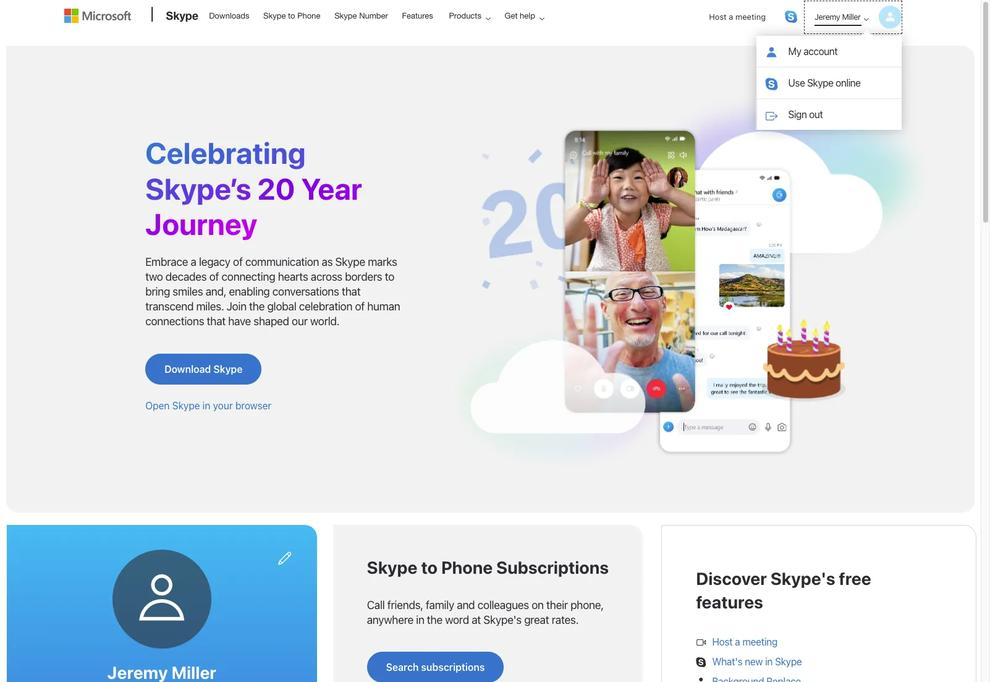 Task type: vqa. For each thing, say whether or not it's contained in the screenshot.
to associated with Skype to Phone Subscriptions
yes



Task type: describe. For each thing, give the bounding box(es) containing it.
friends,
[[388, 598, 423, 611]]

jeremy
[[815, 12, 841, 22]]

downloads
[[209, 11, 249, 20]]

0 horizontal spatial that
[[207, 315, 226, 328]]

a for embrace
[[191, 255, 196, 268]]

search subscriptions button
[[367, 652, 504, 682]]

what's new in skype link
[[713, 656, 802, 667]]

features link
[[397, 1, 439, 30]]

out
[[810, 109, 823, 120]]

enabling
[[229, 285, 270, 298]]

subscriptions
[[497, 557, 609, 577]]

meeting inside discover skype's free features region
[[743, 636, 778, 648]]

number
[[359, 11, 388, 20]]

online
[[836, 77, 861, 88]]

skype inside menu bar
[[808, 77, 834, 88]]

search
[[386, 662, 419, 673]]

download skype
[[165, 363, 243, 375]]

search subscriptions
[[386, 662, 485, 673]]

across
[[311, 270, 343, 283]]

 link
[[271, 544, 298, 572]]

two
[[145, 270, 163, 283]]

smiles
[[173, 285, 203, 298]]

open skype in your browser link
[[145, 400, 272, 411]]

jeremy miller link
[[805, 1, 902, 33]]

phone for skype to phone subscriptions
[[441, 557, 493, 577]]

phone for skype to phone
[[298, 11, 321, 20]]

miles.
[[196, 300, 224, 313]]

discover skype's free features region
[[687, 550, 952, 682]]

your
[[213, 400, 233, 411]]

at
[[472, 613, 481, 626]]

call
[[367, 598, 385, 611]]

help
[[520, 11, 535, 20]]

get help
[[505, 11, 535, 20]]

our
[[292, 315, 308, 328]]

sign
[[789, 109, 807, 120]]

browser
[[235, 400, 272, 411]]

marks
[[368, 255, 397, 268]]

host a meeting link inside menu bar
[[700, 1, 776, 33]]

rates.
[[552, 613, 579, 626]]

get
[[505, 11, 518, 20]]

and,
[[206, 285, 226, 298]]

skype image
[[766, 78, 778, 90]]

microsoft image
[[64, 9, 131, 23]]

free
[[839, 568, 872, 588]]

signout image
[[766, 110, 778, 122]]

join
[[227, 300, 247, 313]]

0 horizontal spatial of
[[209, 270, 219, 283]]

host a meeting
[[709, 12, 766, 22]]

features
[[402, 11, 433, 20]]

on
[[532, 598, 544, 611]]

skype to phone link
[[258, 1, 326, 30]]

sign out link
[[757, 99, 902, 130]]

communication
[[245, 255, 319, 268]]

in inside discover skype's free features region
[[766, 656, 773, 667]]

what's
[[713, 656, 743, 667]]

downloads link
[[204, 1, 255, 30]]

to for skype to phone
[[288, 11, 295, 20]]

family
[[426, 598, 454, 611]]

avatar image
[[879, 6, 902, 28]]

 
[[133, 551, 292, 627]]

celebrating
[[145, 135, 306, 170]]

use
[[789, 77, 805, 88]]

connections
[[145, 315, 204, 328]]

open skype in your browser
[[145, 400, 272, 411]]

to for skype to phone subscriptions
[[421, 557, 438, 577]]

skype to phone
[[263, 11, 321, 20]]

sign out
[[789, 109, 823, 120]]

journey
[[145, 207, 257, 241]]

skype number link
[[329, 1, 394, 30]]

0 vertical spatial that
[[342, 285, 361, 298]]

celebration
[[299, 300, 353, 313]]

skype inside region
[[775, 656, 802, 667]]

get help button
[[497, 1, 555, 31]]

colleagues
[[478, 598, 529, 611]]



Task type: locate. For each thing, give the bounding box(es) containing it.
a up decades
[[191, 255, 196, 268]]

skype's inside call friends, family and colleagues on their phone, anywhere in the word at skype's great rates.
[[484, 613, 522, 626]]

products button
[[441, 1, 501, 31]]

skype's down colleagues
[[484, 613, 522, 626]]

host a meeting link up  what's new in skype on the right bottom of the page
[[713, 636, 778, 648]]

anywhere
[[367, 613, 414, 626]]

2 horizontal spatial to
[[421, 557, 438, 577]]

menu bar
[[64, 1, 917, 130]]

a for host
[[729, 12, 734, 22]]

that down borders
[[342, 285, 361, 298]]

menu
[[757, 36, 902, 130]]

world.
[[310, 315, 340, 328]]

transcend
[[145, 300, 194, 313]]

 link
[[785, 11, 798, 23]]

skype to phone subscriptions
[[367, 557, 609, 577]]

1 vertical spatial to
[[385, 270, 395, 283]]

the inside call friends, family and colleagues on their phone, anywhere in the word at skype's great rates.
[[427, 613, 443, 626]]

of down legacy at the top of the page
[[209, 270, 219, 283]]

skype left downloads link
[[166, 9, 199, 22]]

0 horizontal spatial a
[[191, 255, 196, 268]]

phone,
[[571, 598, 604, 611]]

a
[[729, 12, 734, 22], [191, 255, 196, 268], [735, 636, 740, 648]]

bring
[[145, 285, 170, 298]]

products
[[449, 11, 482, 20]]

use skype online
[[789, 77, 861, 88]]

to
[[288, 11, 295, 20], [385, 270, 395, 283], [421, 557, 438, 577]]

0 vertical spatial in
[[203, 400, 211, 411]]

1 vertical spatial a
[[191, 255, 196, 268]]

in down friends,
[[416, 613, 425, 626]]

my
[[789, 46, 802, 57]]

in right new
[[766, 656, 773, 667]]

1 horizontal spatial the
[[427, 613, 443, 626]]

skype right use
[[808, 77, 834, 88]]

0 horizontal spatial skype's
[[484, 613, 522, 626]]

1 horizontal spatial phone
[[441, 557, 493, 577]]

0 horizontal spatial phone
[[298, 11, 321, 20]]

their
[[547, 598, 568, 611]]

0 vertical spatial skype's
[[771, 568, 836, 588]]

legacy
[[199, 255, 231, 268]]

skype link
[[160, 1, 202, 34]]

0 vertical spatial host a meeting link
[[700, 1, 776, 33]]

open
[[145, 400, 170, 411]]

download skype link
[[145, 354, 262, 384]]

0 vertical spatial phone
[[298, 11, 321, 20]]

in left your
[[203, 400, 211, 411]]


[[696, 637, 706, 647]]

1 horizontal spatial of
[[233, 255, 243, 268]]

2 horizontal spatial of
[[355, 300, 365, 313]]

host a meeting link up user icon
[[700, 1, 776, 33]]

skype's
[[145, 171, 251, 206]]

a left  link
[[729, 12, 734, 22]]

hearts
[[278, 270, 308, 283]]

skype up borders
[[335, 255, 365, 268]]

phone
[[298, 11, 321, 20], [441, 557, 493, 577]]

that
[[342, 285, 361, 298], [207, 315, 226, 328]]

the down family
[[427, 613, 443, 626]]

download
[[165, 363, 211, 375]]

1 horizontal spatial skype's
[[771, 568, 836, 588]]

 host a meeting
[[696, 636, 778, 648]]

as
[[322, 255, 333, 268]]

1 vertical spatial host a meeting link
[[713, 636, 778, 648]]

host a meeting link inside discover skype's free features region
[[713, 636, 778, 648]]

menu inside menu bar
[[757, 36, 902, 130]]


[[277, 551, 292, 566]]

2 vertical spatial of
[[355, 300, 365, 313]]

phone up and
[[441, 557, 493, 577]]

call friends, family and colleagues on their phone, anywhere in the word at skype's great rates.
[[367, 598, 604, 626]]

skype right downloads at the left top of the page
[[263, 11, 286, 20]]

host inside 'link'
[[709, 12, 727, 22]]

1 vertical spatial meeting
[[743, 636, 778, 648]]

2 horizontal spatial in
[[766, 656, 773, 667]]

skype's left 'free'
[[771, 568, 836, 588]]

host
[[709, 12, 727, 22], [713, 636, 733, 648]]

to inside embrace a legacy of communication as skype marks two decades of connecting hearts across borders to bring smiles and, enabling conversations that transcend miles. join the global celebration of human connections that have shaped our world.
[[385, 270, 395, 283]]

a up what's
[[735, 636, 740, 648]]

2 vertical spatial in
[[766, 656, 773, 667]]

great video calling with skype image
[[442, 83, 938, 475]]

use skype online link
[[757, 67, 902, 98]]

global
[[267, 300, 296, 313]]

1 horizontal spatial in
[[416, 613, 425, 626]]

skype up your
[[214, 363, 243, 375]]

1 vertical spatial that
[[207, 315, 226, 328]]

my account link
[[757, 36, 902, 67]]

discover skype's free features
[[696, 568, 872, 612]]

the
[[249, 300, 265, 313], [427, 613, 443, 626]]

skype number
[[335, 11, 388, 20]]

account
[[804, 46, 838, 57]]

2 vertical spatial to
[[421, 557, 438, 577]]

my account
[[789, 46, 838, 57]]

a inside embrace a legacy of communication as skype marks two decades of connecting hearts across borders to bring smiles and, enabling conversations that transcend miles. join the global celebration of human connections that have shaped our world.
[[191, 255, 196, 268]]

0 horizontal spatial in
[[203, 400, 211, 411]]

a inside region
[[735, 636, 740, 648]]


[[133, 570, 190, 627]]

in inside call friends, family and colleagues on their phone, anywhere in the word at skype's great rates.
[[416, 613, 425, 626]]

subscriptions
[[421, 662, 485, 673]]

features
[[696, 591, 764, 612]]

and
[[457, 598, 475, 611]]

1 vertical spatial host
[[713, 636, 733, 648]]

skype right open at the left bottom of the page
[[172, 400, 200, 411]]

1 vertical spatial skype's
[[484, 613, 522, 626]]

jeremy miller
[[815, 12, 861, 22]]

discover
[[696, 568, 767, 588]]

borders
[[345, 270, 382, 283]]

1 vertical spatial phone
[[441, 557, 493, 577]]

skype right new
[[775, 656, 802, 667]]

host a meeting link
[[700, 1, 776, 33], [713, 636, 778, 648]]

 what's new in skype
[[696, 656, 802, 667]]

1 horizontal spatial that
[[342, 285, 361, 298]]

the down enabling
[[249, 300, 265, 313]]

0 vertical spatial of
[[233, 255, 243, 268]]

0 vertical spatial a
[[729, 12, 734, 22]]

that down miles.
[[207, 315, 226, 328]]

1 horizontal spatial to
[[385, 270, 395, 283]]

skype inside embrace a legacy of communication as skype marks two decades of connecting hearts across borders to bring smiles and, enabling conversations that transcend miles. join the global celebration of human connections that have shaped our world.
[[335, 255, 365, 268]]

skype up friends,
[[367, 557, 418, 577]]

new
[[745, 656, 763, 667]]

0 vertical spatial host
[[709, 12, 727, 22]]

word
[[445, 613, 469, 626]]

in
[[203, 400, 211, 411], [416, 613, 425, 626], [766, 656, 773, 667]]

menu bar containing my account
[[64, 1, 917, 130]]

2 horizontal spatial a
[[735, 636, 740, 648]]

0 horizontal spatial to
[[288, 11, 295, 20]]

0 vertical spatial meeting
[[736, 12, 766, 22]]

0 vertical spatial to
[[288, 11, 295, 20]]

meeting left  link
[[736, 12, 766, 22]]

1 vertical spatial of
[[209, 270, 219, 283]]

phone left skype number
[[298, 11, 321, 20]]

user image
[[766, 46, 778, 59]]

1 vertical spatial in
[[416, 613, 425, 626]]

the inside embrace a legacy of communication as skype marks two decades of connecting hearts across borders to bring smiles and, enabling conversations that transcend miles. join the global celebration of human connections that have shaped our world.
[[249, 300, 265, 313]]

0 vertical spatial the
[[249, 300, 265, 313]]

of left human
[[355, 300, 365, 313]]

miller
[[842, 12, 861, 22]]

20
[[257, 171, 295, 206]]


[[696, 657, 706, 667]]

menu containing my account
[[757, 36, 902, 130]]

year
[[301, 171, 362, 206]]

conversations
[[273, 285, 339, 298]]

skype
[[166, 9, 199, 22], [263, 11, 286, 20], [335, 11, 357, 20], [808, 77, 834, 88], [335, 255, 365, 268], [214, 363, 243, 375], [172, 400, 200, 411], [367, 557, 418, 577], [775, 656, 802, 667]]

meeting up what's new in skype 'link'
[[743, 636, 778, 648]]

great
[[524, 613, 549, 626]]

of up connecting
[[233, 255, 243, 268]]

embrace
[[145, 255, 188, 268]]

celebrating skype's 20 year journey
[[145, 135, 362, 241]]

decades
[[166, 270, 207, 283]]

2 vertical spatial a
[[735, 636, 740, 648]]

embrace a legacy of communication as skype marks two decades of connecting hearts across borders to bring smiles and, enabling conversations that transcend miles. join the global celebration of human connections that have shaped our world.
[[145, 255, 400, 328]]

0 horizontal spatial the
[[249, 300, 265, 313]]

skype's inside "discover skype's free features"
[[771, 568, 836, 588]]

connecting
[[222, 270, 275, 283]]

1 horizontal spatial a
[[729, 12, 734, 22]]

skype left number
[[335, 11, 357, 20]]

a inside 'link'
[[729, 12, 734, 22]]

1 vertical spatial the
[[427, 613, 443, 626]]

host inside discover skype's free features region
[[713, 636, 733, 648]]

arrow down image
[[859, 12, 874, 27]]

human
[[367, 300, 400, 313]]

have
[[228, 315, 251, 328]]



